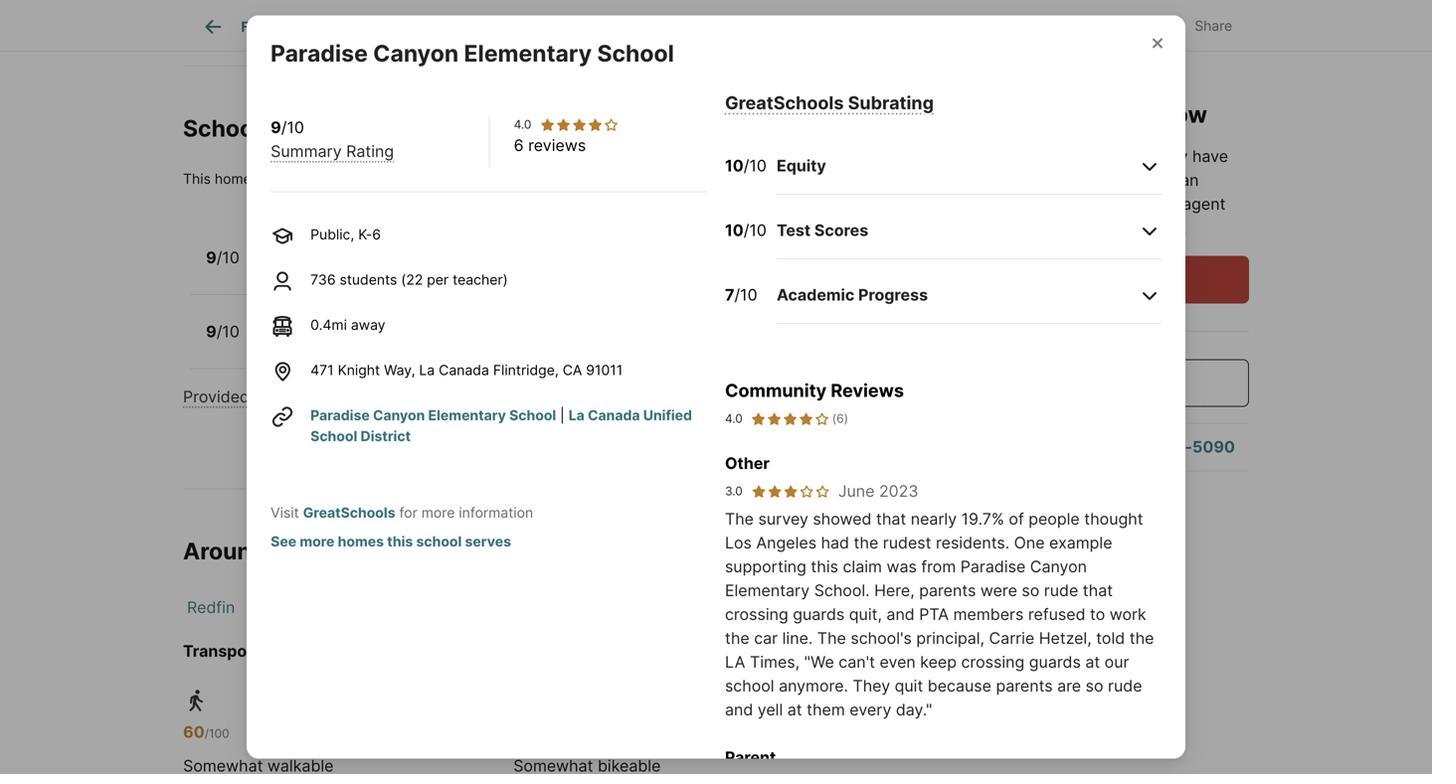 Task type: locate. For each thing, give the bounding box(es) containing it.
k-
[[358, 226, 372, 243], [303, 261, 317, 278]]

canyon for paradise canyon elementary school |
[[373, 407, 425, 424]]

elementary up per
[[390, 239, 479, 259]]

offer down ask
[[1143, 218, 1179, 238]]

0 vertical spatial that
[[1048, 147, 1078, 166]]

0 horizontal spatial and
[[725, 701, 753, 720]]

unified inside la canada unified school district
[[643, 407, 692, 424]]

canada up 7-
[[277, 313, 337, 333]]

0 horizontal spatial the
[[725, 510, 754, 529]]

homes
[[338, 534, 384, 551]]

91011
[[586, 362, 623, 379]]

home inside this home may not be allowing tours right now
[[992, 72, 1055, 99]]

1 vertical spatial and
[[725, 701, 753, 720]]

paradise inside the survey showed that nearly 19.7% of people thought los angeles had the rudest residents. one example supporting this claim was from paradise canyon elementary school. here, parents were so rude that crossing guards quit, and pta members refused to work the car line. the school's principal, carrie hetzel, told the la times, "we can't even keep crossing guards at our school anymore. they quit because parents are so rude and yell at them every day."
[[961, 558, 1026, 577]]

2 vertical spatial that
[[1083, 581, 1113, 601]]

2 10 /10 from the top
[[725, 221, 767, 240]]

paradise for paradise canyon elementary school
[[271, 39, 368, 67]]

0 vertical spatial this
[[938, 72, 987, 99]]

this home may not be allowing tours right now
[[938, 72, 1208, 128]]

provided
[[183, 387, 250, 407]]

paradise canyon elementary school element
[[271, 15, 698, 68]]

rude down the our
[[1108, 677, 1142, 696]]

0 vertical spatial at
[[1085, 653, 1100, 672]]

people
[[1029, 510, 1080, 529]]

that up . you can request a tour anyway or ask
[[1048, 147, 1078, 166]]

this down schools
[[183, 171, 211, 187]]

this down the visit greatschools for more information
[[387, 534, 413, 551]]

1 vertical spatial that
[[876, 510, 906, 529]]

k- up students
[[358, 226, 372, 243]]

1 vertical spatial school
[[725, 677, 774, 696]]

2 9 /10 from the top
[[206, 322, 240, 341]]

crossing down carrie
[[961, 653, 1025, 672]]

1 vertical spatial crossing
[[961, 653, 1025, 672]]

9 for la
[[206, 322, 217, 341]]

0 horizontal spatial 4.0
[[514, 117, 532, 132]]

accepted
[[998, 171, 1068, 190]]

1 vertical spatial parents
[[996, 677, 1053, 696]]

1 horizontal spatial district
[[516, 171, 566, 187]]

0 vertical spatial crossing
[[725, 605, 789, 625]]

a down anyway
[[1070, 218, 1079, 238]]

parents
[[919, 581, 976, 601], [996, 677, 1053, 696]]

1 horizontal spatial this
[[938, 72, 987, 99]]

quit
[[895, 677, 923, 696]]

see
[[271, 534, 296, 551]]

la down summary rating link
[[339, 171, 355, 187]]

school for paradise canyon elementary school
[[597, 39, 674, 67]]

0.4mi up 12
[[311, 317, 347, 334]]

greatschools
[[725, 92, 844, 114], [277, 387, 378, 407], [303, 505, 395, 522]]

the up la
[[725, 629, 750, 649]]

rating 4.0 out of 5 element up reviews
[[539, 117, 619, 133]]

visit
[[271, 505, 299, 522]]

la canada unified school district link
[[311, 407, 692, 445]]

2 vertical spatial 9
[[206, 322, 217, 341]]

la
[[339, 171, 355, 187], [255, 313, 274, 333], [419, 362, 435, 379], [569, 407, 585, 424]]

district down paradise canyon elementary school link
[[361, 428, 411, 445]]

0 vertical spatial •
[[330, 261, 338, 278]]

0 horizontal spatial that
[[876, 510, 906, 529]]

principal,
[[916, 629, 985, 649]]

school inside la canada unified school district
[[311, 428, 357, 445]]

may inside this home may not be allowing tours right now
[[1060, 72, 1107, 99]]

la right |
[[569, 407, 585, 424]]

1 horizontal spatial guards
[[1029, 653, 1081, 672]]

can
[[1172, 171, 1199, 190]]

1 vertical spatial 10 /10
[[725, 221, 767, 240]]

0.4mi away
[[311, 317, 385, 334]]

0 horizontal spatial this
[[183, 171, 211, 187]]

parents left the are
[[996, 677, 1053, 696]]

test
[[777, 221, 811, 240]]

at right yell
[[788, 701, 802, 720]]

1 horizontal spatial unified
[[643, 407, 692, 424]]

canada down rating
[[358, 171, 410, 187]]

10 /10 left equity
[[725, 156, 767, 176]]

1 10 from the top
[[725, 156, 744, 176]]

10 left test at the right of page
[[725, 221, 744, 240]]

2 vertical spatial 6
[[317, 261, 326, 278]]

1 horizontal spatial more
[[421, 505, 455, 522]]

are
[[1057, 677, 1081, 696]]

school's
[[851, 629, 912, 649]]

4.0 up the other on the right bottom of the page
[[725, 412, 743, 426]]

equity
[[777, 156, 826, 176]]

we've learned that the seller may have already accepted an offer
[[938, 147, 1228, 190]]

•
[[330, 261, 338, 278], [336, 335, 344, 352]]

paradise down 471
[[311, 407, 370, 424]]

public,
[[311, 226, 354, 243], [255, 261, 299, 278], [255, 335, 299, 352]]

may up tours
[[1060, 72, 1107, 99]]

feed link
[[201, 15, 274, 39]]

• right 12
[[336, 335, 344, 352]]

tab
[[293, 3, 391, 51], [391, 3, 533, 51], [533, 3, 684, 51], [684, 3, 775, 51], [775, 3, 861, 51]]

la inside la canada unified school district
[[569, 407, 585, 424]]

1 vertical spatial 6
[[372, 226, 381, 243]]

1 9 /10 from the top
[[206, 248, 240, 267]]

agent
[[1183, 194, 1226, 214]]

the up "we
[[817, 629, 846, 649]]

yell
[[758, 701, 783, 720]]

6 up students
[[372, 226, 381, 243]]

.
[[1130, 171, 1135, 190], [1183, 218, 1187, 238]]

way,
[[384, 362, 415, 379]]

1 horizontal spatial may
[[1157, 147, 1188, 166]]

this
[[387, 534, 413, 551], [271, 538, 314, 565], [811, 558, 838, 577]]

. down agent
[[1183, 218, 1187, 238]]

canyon for paradise canyon elementary school public, k-6 • 0.4mi
[[327, 239, 386, 259]]

• inside the paradise canyon elementary school public, k-6 • 0.4mi
[[330, 261, 338, 278]]

1 horizontal spatial home
[[319, 538, 382, 565]]

line.
[[782, 629, 813, 649]]

1 vertical spatial district
[[361, 428, 411, 445]]

the left seller
[[1083, 147, 1107, 166]]

9 /10 summary rating
[[271, 118, 394, 161]]

elementary down '471 knight way, la canada flintridge, ca 91011'
[[428, 407, 506, 424]]

canada inside la canada unified school district
[[588, 407, 640, 424]]

elementary inside the paradise canyon elementary school public, k-6 • 0.4mi
[[390, 239, 479, 259]]

more right "for"
[[421, 505, 455, 522]]

canada
[[358, 171, 410, 187], [277, 313, 337, 333], [439, 362, 489, 379], [588, 407, 640, 424]]

1 horizontal spatial rude
[[1108, 677, 1142, 696]]

this down visit
[[271, 538, 314, 565]]

may
[[1060, 72, 1107, 99], [1157, 147, 1188, 166]]

1 vertical spatial public,
[[255, 261, 299, 278]]

canada inside the la canada high school public, 7-12 • 1.3mi
[[277, 313, 337, 333]]

and down here,
[[887, 605, 915, 625]]

la up by in the left of the page
[[255, 313, 274, 333]]

at left the our
[[1085, 653, 1100, 672]]

so
[[1022, 581, 1040, 601], [1086, 677, 1104, 696]]

10 /10 left test at the right of page
[[725, 221, 767, 240]]

june
[[838, 482, 875, 501]]

unified
[[413, 171, 462, 187], [643, 407, 692, 424]]

more
[[421, 505, 455, 522], [300, 534, 335, 551]]

rating 4.0 out of 5 element down community
[[751, 410, 830, 428]]

1 vertical spatial rude
[[1108, 677, 1142, 696]]

an inside we've learned that the seller may have already accepted an offer
[[1073, 171, 1091, 190]]

school inside the la canada high school public, 7-12 • 1.3mi
[[381, 313, 434, 333]]

• inside the la canada high school public, 7-12 • 1.3mi
[[336, 335, 344, 352]]

2 horizontal spatial this
[[811, 558, 838, 577]]

1 horizontal spatial k-
[[358, 226, 372, 243]]

0 vertical spatial 9
[[271, 118, 281, 137]]

allowing
[[938, 100, 1032, 128]]

0 horizontal spatial home
[[215, 171, 251, 187]]

9 for paradise
[[206, 248, 217, 267]]

1 vertical spatial 9
[[206, 248, 217, 267]]

1 horizontal spatial .
[[1183, 218, 1187, 238]]

that up to
[[1083, 581, 1113, 601]]

paradise up "were"
[[961, 558, 1026, 577]]

0 horizontal spatial a
[[1000, 194, 1009, 214]]

0 horizontal spatial may
[[1060, 72, 1107, 99]]

6 left reviews
[[514, 136, 524, 155]]

1 vertical spatial may
[[1157, 147, 1188, 166]]

district down '6 reviews'
[[516, 171, 566, 187]]

a left tour
[[1000, 194, 1009, 214]]

4 tab from the left
[[684, 3, 775, 51]]

0.4mi down the public, k-6
[[342, 261, 378, 278]]

for
[[399, 505, 418, 522]]

school inside the survey showed that nearly 19.7% of people thought los angeles had the rudest residents. one example supporting this claim was from paradise canyon elementary school. here, parents were so rude that crossing guards quit, and pta members refused to work the car line. the school's principal, carrie hetzel, told the la times, "we can't even keep crossing guards at our school anymore. they quit because parents are so rude and yell at them every day."
[[725, 677, 774, 696]]

high
[[341, 313, 377, 333]]

greatschools up equity
[[725, 92, 844, 114]]

parents down from
[[919, 581, 976, 601]]

0 vertical spatial unified
[[413, 171, 462, 187]]

crossing
[[725, 605, 789, 625], [961, 653, 1025, 672]]

this down had
[[811, 558, 838, 577]]

so right the are
[[1086, 677, 1104, 696]]

that up "rudest"
[[876, 510, 906, 529]]

guards up line.
[[793, 605, 845, 625]]

0 horizontal spatial .
[[1130, 171, 1135, 190]]

agent about submitting a
[[938, 194, 1226, 238]]

10 for test scores
[[725, 221, 744, 240]]

0 vertical spatial may
[[1060, 72, 1107, 99]]

an
[[1073, 171, 1091, 190], [1160, 194, 1178, 214]]

so right "were"
[[1022, 581, 1040, 601]]

0 horizontal spatial more
[[300, 534, 335, 551]]

public, left 7-
[[255, 335, 299, 352]]

and left yell
[[725, 701, 753, 720]]

a inside . you can request a tour anyway or ask
[[1000, 194, 1009, 214]]

0 vertical spatial and
[[887, 605, 915, 625]]

19.7%
[[961, 510, 1005, 529]]

canyon for paradise canyon elementary school
[[373, 39, 459, 67]]

refused
[[1028, 605, 1086, 625]]

12
[[318, 335, 332, 352]]

paradise up 736
[[255, 239, 323, 259]]

parent
[[725, 749, 776, 768]]

0 vertical spatial 4.0
[[514, 117, 532, 132]]

1 10 /10 from the top
[[725, 156, 767, 176]]

offer up or
[[1096, 171, 1130, 190]]

school for la canada high school public, 7-12 • 1.3mi
[[381, 313, 434, 333]]

school down "for"
[[416, 534, 462, 551]]

• left students
[[330, 261, 338, 278]]

471
[[311, 362, 334, 379]]

the down summary rating link
[[313, 171, 335, 187]]

home for is
[[215, 171, 251, 187]]

be
[[1155, 72, 1183, 99]]

school inside the paradise canyon elementary school public, k-6 • 0.4mi
[[483, 239, 536, 259]]

1 vertical spatial this
[[183, 171, 211, 187]]

public, left 736
[[255, 261, 299, 278]]

0 vertical spatial an
[[1073, 171, 1091, 190]]

home left "is"
[[215, 171, 251, 187]]

0 vertical spatial 0.4mi
[[342, 261, 378, 278]]

paradise down the feed
[[271, 39, 368, 67]]

can't
[[839, 653, 875, 672]]

may up can
[[1157, 147, 1188, 166]]

were
[[981, 581, 1017, 601]]

public, up 736
[[311, 226, 354, 243]]

|
[[560, 407, 565, 424]]

away
[[351, 317, 385, 334]]

1 vertical spatial .
[[1183, 218, 1187, 238]]

more right see
[[300, 534, 335, 551]]

public, inside the paradise canyon elementary school public, k-6 • 0.4mi
[[255, 261, 299, 278]]

• for canada
[[336, 335, 344, 352]]

of
[[1009, 510, 1024, 529]]

this home is within the la canada unified school district
[[183, 171, 566, 187]]

the up "los"
[[725, 510, 754, 529]]

public, for canyon
[[255, 261, 299, 278]]

1 vertical spatial •
[[336, 335, 344, 352]]

home
[[992, 72, 1055, 99], [215, 171, 251, 187], [319, 538, 382, 565]]

rude up refused
[[1044, 581, 1079, 601]]

1 vertical spatial 0.4mi
[[311, 317, 347, 334]]

k- down the public, k-6
[[303, 261, 317, 278]]

0 horizontal spatial crossing
[[725, 605, 789, 625]]

greatschools down 471
[[277, 387, 378, 407]]

an right ask
[[1160, 194, 1178, 214]]

2 vertical spatial public,
[[255, 335, 299, 352]]

have
[[1193, 147, 1228, 166]]

2 horizontal spatial home
[[992, 72, 1055, 99]]

10 left equity
[[725, 156, 744, 176]]

rating 4.0 out of 5 element
[[539, 117, 619, 133], [751, 410, 830, 428]]

this up allowing
[[938, 72, 987, 99]]

0 horizontal spatial district
[[361, 428, 411, 445]]

2 vertical spatial home
[[319, 538, 382, 565]]

crossing up car on the bottom of page
[[725, 605, 789, 625]]

6 down the public, k-6
[[317, 261, 326, 278]]

1 vertical spatial unified
[[643, 407, 692, 424]]

0 vertical spatial rude
[[1044, 581, 1079, 601]]

school down la
[[725, 677, 774, 696]]

car
[[754, 629, 778, 649]]

oakwood
[[388, 642, 461, 661]]

0 vertical spatial public,
[[311, 226, 354, 243]]

2 10 from the top
[[725, 221, 744, 240]]

elementary for paradise canyon elementary school public, k-6 • 0.4mi
[[390, 239, 479, 259]]

1 vertical spatial 9 /10
[[206, 322, 240, 341]]

elementary up '6 reviews'
[[464, 39, 592, 67]]

elementary down supporting
[[725, 581, 810, 601]]

home for may
[[992, 72, 1055, 99]]

1 vertical spatial an
[[1160, 194, 1178, 214]]

district inside la canada unified school district
[[361, 428, 411, 445]]

6 reviews
[[514, 136, 586, 155]]

1 horizontal spatial and
[[887, 605, 915, 625]]

elementary for paradise canyon elementary school |
[[428, 407, 506, 424]]

teacher)
[[453, 272, 508, 289]]

/10 inside 9 /10 summary rating
[[281, 118, 304, 137]]

nearly
[[911, 510, 957, 529]]

1 horizontal spatial rating 4.0 out of 5 element
[[751, 410, 830, 428]]

home up allowing
[[992, 72, 1055, 99]]

. left "you"
[[1130, 171, 1135, 190]]

0 horizontal spatial at
[[788, 701, 802, 720]]

1 horizontal spatial 6
[[372, 226, 381, 243]]

10
[[725, 156, 744, 176], [725, 221, 744, 240]]

students
[[340, 272, 397, 289]]

greatschools up homes at left bottom
[[303, 505, 395, 522]]

1 horizontal spatial so
[[1086, 677, 1104, 696]]

0 horizontal spatial 6
[[317, 261, 326, 278]]

public, inside the la canada high school public, 7-12 • 1.3mi
[[255, 335, 299, 352]]

provided by greatschools
[[183, 387, 378, 407]]

1 horizontal spatial parents
[[996, 677, 1053, 696]]

canada down the 91011
[[588, 407, 640, 424]]

paradise inside the paradise canyon elementary school public, k-6 • 0.4mi
[[255, 239, 323, 259]]

this inside this home may not be allowing tours right now
[[938, 72, 987, 99]]

school for paradise canyon elementary school |
[[509, 407, 556, 424]]

4.0 up '6 reviews'
[[514, 117, 532, 132]]

2 horizontal spatial that
[[1083, 581, 1113, 601]]

1 horizontal spatial offer
[[1143, 218, 1179, 238]]

community
[[725, 380, 827, 402]]

elementary for paradise canyon elementary school
[[464, 39, 592, 67]]

reviews
[[528, 136, 586, 155]]

1 vertical spatial 4.0
[[725, 412, 743, 426]]

share
[[1195, 17, 1232, 34]]

day."
[[896, 701, 932, 720]]

0 vertical spatial rating 4.0 out of 5 element
[[539, 117, 619, 133]]

residents.
[[936, 534, 1010, 553]]

0 vertical spatial more
[[421, 505, 455, 522]]

canyon inside the paradise canyon elementary school public, k-6 • 0.4mi
[[327, 239, 386, 259]]

1 horizontal spatial this
[[387, 534, 413, 551]]

0 vertical spatial offer
[[1096, 171, 1130, 190]]

guards down hetzel,
[[1029, 653, 1081, 672]]

an up anyway
[[1073, 171, 1091, 190]]

school for la canada unified school district
[[311, 428, 357, 445]]

0 vertical spatial 10
[[725, 156, 744, 176]]

0 horizontal spatial offer
[[1096, 171, 1130, 190]]

0 vertical spatial school
[[416, 534, 462, 551]]

home down greatschools link
[[319, 538, 382, 565]]

la inside the la canada high school public, 7-12 • 1.3mi
[[255, 313, 274, 333]]

canada up paradise canyon elementary school |
[[439, 362, 489, 379]]

1 horizontal spatial that
[[1048, 147, 1078, 166]]

2 vertical spatial greatschools
[[303, 505, 395, 522]]

rating 3.0 out of 5 element
[[751, 484, 830, 500]]

1 vertical spatial a
[[1070, 218, 1079, 238]]

2 horizontal spatial 6
[[514, 136, 524, 155]]

0 vertical spatial .
[[1130, 171, 1135, 190]]

the up the claim
[[854, 534, 879, 553]]

ave
[[465, 642, 494, 661]]

elementary inside the survey showed that nearly 19.7% of people thought los angeles had the rudest residents. one example supporting this claim was from paradise canyon elementary school. here, parents were so rude that crossing guards quit, and pta members refused to work the car line. the school's principal, carrie hetzel, told the la times, "we can't even keep crossing guards at our school anymore. they quit because parents are so rude and yell at them every day."
[[725, 581, 810, 601]]



Task type: describe. For each thing, give the bounding box(es) containing it.
share button
[[1150, 4, 1249, 45]]

k- inside the paradise canyon elementary school public, k-6 • 0.4mi
[[303, 261, 317, 278]]

academic progress
[[777, 286, 928, 305]]

greatschools subrating link
[[725, 92, 934, 114]]

1 vertical spatial greatschools
[[277, 387, 378, 407]]

around
[[183, 538, 266, 565]]

0 horizontal spatial so
[[1022, 581, 1040, 601]]

per
[[427, 272, 449, 289]]

paradise canyon elementary school |
[[311, 407, 569, 424]]

la right way,
[[419, 362, 435, 379]]

paradise canyon elementary school public, k-6 • 0.4mi
[[255, 239, 536, 278]]

was
[[887, 558, 917, 577]]

5 tab from the left
[[775, 3, 861, 51]]

9 /10 for la
[[206, 322, 240, 341]]

you
[[1139, 171, 1167, 190]]

7-
[[303, 335, 318, 352]]

rating
[[346, 142, 394, 161]]

paradise canyon elementary school dialog
[[247, 15, 1186, 775]]

60
[[183, 723, 205, 742]]

9 /10 for paradise
[[206, 248, 240, 267]]

the survey showed that nearly 19.7% of people thought los angeles had the rudest residents. one example supporting this claim was from paradise canyon elementary school. here, parents were so rude that crossing guards quit, and pta members refused to work the car line. the school's principal, carrie hetzel, told the la times, "we can't even keep crossing guards at our school anymore. they quit because parents are so rude and yell at them every day."
[[725, 510, 1154, 720]]

3 tab from the left
[[533, 3, 684, 51]]

around this home
[[183, 538, 382, 565]]

greatschools subrating
[[725, 92, 934, 114]]

greatschools link
[[303, 505, 395, 522]]

1.3mi
[[348, 335, 382, 352]]

7
[[725, 286, 735, 305]]

serves
[[465, 534, 511, 551]]

this for this home may not be allowing tours right now
[[938, 72, 987, 99]]

tour
[[1013, 194, 1043, 214]]

to
[[1090, 605, 1105, 625]]

had
[[821, 534, 849, 553]]

carrie
[[989, 629, 1035, 649]]

academic progress button
[[777, 268, 1162, 324]]

0 horizontal spatial rude
[[1044, 581, 1079, 601]]

la
[[725, 653, 745, 672]]

public, for canada
[[255, 335, 299, 352]]

3.0
[[725, 484, 743, 499]]

angeles
[[756, 534, 817, 553]]

60 /100
[[183, 723, 229, 742]]

0 horizontal spatial school
[[416, 534, 462, 551]]

public, k-6
[[311, 226, 381, 243]]

471 knight way, la canada flintridge, ca 91011
[[311, 362, 623, 379]]

about
[[938, 218, 981, 238]]

may inside we've learned that the seller may have already accepted an offer
[[1157, 147, 1188, 166]]

other
[[725, 454, 770, 474]]

scores
[[814, 221, 869, 240]]

1 vertical spatial offer
[[1143, 218, 1179, 238]]

k- inside paradise canyon elementary school dialog
[[358, 226, 372, 243]]

10 /10 for test scores
[[725, 221, 767, 240]]

learned
[[987, 147, 1044, 166]]

reviews
[[831, 380, 904, 402]]

1 vertical spatial guards
[[1029, 653, 1081, 672]]

every
[[850, 701, 892, 720]]

a inside the agent about submitting a
[[1070, 218, 1079, 238]]

test scores button
[[777, 203, 1162, 260]]

0 vertical spatial the
[[725, 510, 754, 529]]

. you can request a tour anyway or ask
[[938, 171, 1199, 214]]

(818) 696-5090
[[1108, 438, 1235, 457]]

1 tab from the left
[[293, 3, 391, 51]]

/100
[[205, 727, 229, 741]]

paradise canyon elementary school
[[271, 39, 674, 67]]

10 /10 for equity
[[725, 156, 767, 176]]

school.
[[814, 581, 870, 601]]

the down work
[[1130, 629, 1154, 649]]

or
[[1082, 322, 1105, 341]]

1 vertical spatial so
[[1086, 677, 1104, 696]]

this inside the survey showed that nearly 19.7% of people thought los angeles had the rudest residents. one example supporting this claim was from paradise canyon elementary school. here, parents were so rude that crossing guards quit, and pta members refused to work the car line. the school's principal, carrie hetzel, told the la times, "we can't even keep crossing guards at our school anymore. they quit because parents are so rude and yell at them every day."
[[811, 558, 838, 577]]

1 vertical spatial more
[[300, 534, 335, 551]]

work
[[1110, 605, 1147, 625]]

. inside . you can request a tour anyway or ask
[[1130, 171, 1135, 190]]

1 vertical spatial rating 4.0 out of 5 element
[[751, 410, 830, 428]]

claim
[[843, 558, 882, 577]]

1 horizontal spatial at
[[1085, 653, 1100, 672]]

0 horizontal spatial unified
[[413, 171, 462, 187]]

told
[[1096, 629, 1125, 649]]

canyon inside the survey showed that nearly 19.7% of people thought los angeles had the rudest residents. one example supporting this claim was from paradise canyon elementary school. here, parents were so rude that crossing guards quit, and pta members refused to work the car line. the school's principal, carrie hetzel, told the la times, "we can't even keep crossing guards at our school anymore. they quit because parents are so rude and yell at them every day."
[[1030, 558, 1087, 577]]

0 vertical spatial guards
[[793, 605, 845, 625]]

4828
[[342, 642, 384, 661]]

1 horizontal spatial the
[[817, 629, 846, 649]]

offer inside we've learned that the seller may have already accepted an offer
[[1096, 171, 1130, 190]]

pta
[[919, 605, 949, 625]]

1 vertical spatial at
[[788, 701, 802, 720]]

736
[[311, 272, 336, 289]]

subrating
[[848, 92, 934, 114]]

by
[[254, 387, 273, 407]]

members
[[953, 605, 1024, 625]]

696-
[[1154, 438, 1193, 457]]

0 horizontal spatial rating 4.0 out of 5 element
[[539, 117, 619, 133]]

9 inside 9 /10 summary rating
[[271, 118, 281, 137]]

the inside we've learned that the seller may have already accepted an offer
[[1083, 147, 1107, 166]]

thought
[[1084, 510, 1143, 529]]

7 /10
[[725, 286, 758, 305]]

feed tab list
[[183, 0, 877, 51]]

redfin link
[[187, 598, 235, 617]]

paradise for paradise canyon elementary school public, k-6 • 0.4mi
[[255, 239, 323, 259]]

summary
[[271, 142, 342, 161]]

paradise canyon elementary school link
[[311, 407, 556, 424]]

redfin
[[187, 598, 235, 617]]

this for this home is within the la canada unified school district
[[183, 171, 211, 187]]

keep
[[920, 653, 957, 672]]

0.4mi inside paradise canyon elementary school dialog
[[311, 317, 347, 334]]

0 horizontal spatial parents
[[919, 581, 976, 601]]

paradise for paradise canyon elementary school |
[[311, 407, 370, 424]]

anymore.
[[779, 677, 848, 696]]

tours
[[1037, 100, 1096, 128]]

0 vertical spatial 6
[[514, 136, 524, 155]]

that inside we've learned that the seller may have already accepted an offer
[[1048, 147, 1078, 166]]

supporting
[[725, 558, 807, 577]]

school for paradise canyon elementary school public, k-6 • 0.4mi
[[483, 239, 536, 259]]

0 vertical spatial greatschools
[[725, 92, 844, 114]]

within
[[270, 171, 309, 187]]

2 tab from the left
[[391, 3, 533, 51]]

summary rating link
[[271, 142, 394, 161]]

10 for equity
[[725, 156, 744, 176]]

0 horizontal spatial this
[[271, 538, 314, 565]]

not
[[1112, 72, 1150, 99]]

• for canyon
[[330, 261, 338, 278]]

1 horizontal spatial 4.0
[[725, 412, 743, 426]]

los
[[725, 534, 752, 553]]

june 2023
[[838, 482, 919, 501]]

we've
[[938, 147, 983, 166]]

0.4mi inside the paradise canyon elementary school public, k-6 • 0.4mi
[[342, 261, 378, 278]]

"we
[[804, 653, 834, 672]]

request
[[938, 194, 995, 214]]

6 inside the paradise canyon elementary school public, k-6 • 0.4mi
[[317, 261, 326, 278]]

near
[[303, 642, 338, 661]]

(818)
[[1108, 438, 1150, 457]]

here,
[[874, 581, 915, 601]]

backup offer .
[[1083, 218, 1187, 238]]

public, inside paradise canyon elementary school dialog
[[311, 226, 354, 243]]

they
[[853, 677, 890, 696]]

progress
[[858, 286, 928, 305]]

now
[[1160, 100, 1208, 128]]

backup offer link
[[1083, 218, 1179, 238]]

1 horizontal spatial an
[[1160, 194, 1178, 214]]

0 vertical spatial district
[[516, 171, 566, 187]]

visit greatschools for more information
[[271, 505, 533, 522]]



Task type: vqa. For each thing, say whether or not it's contained in the screenshot.
+ More Options button
no



